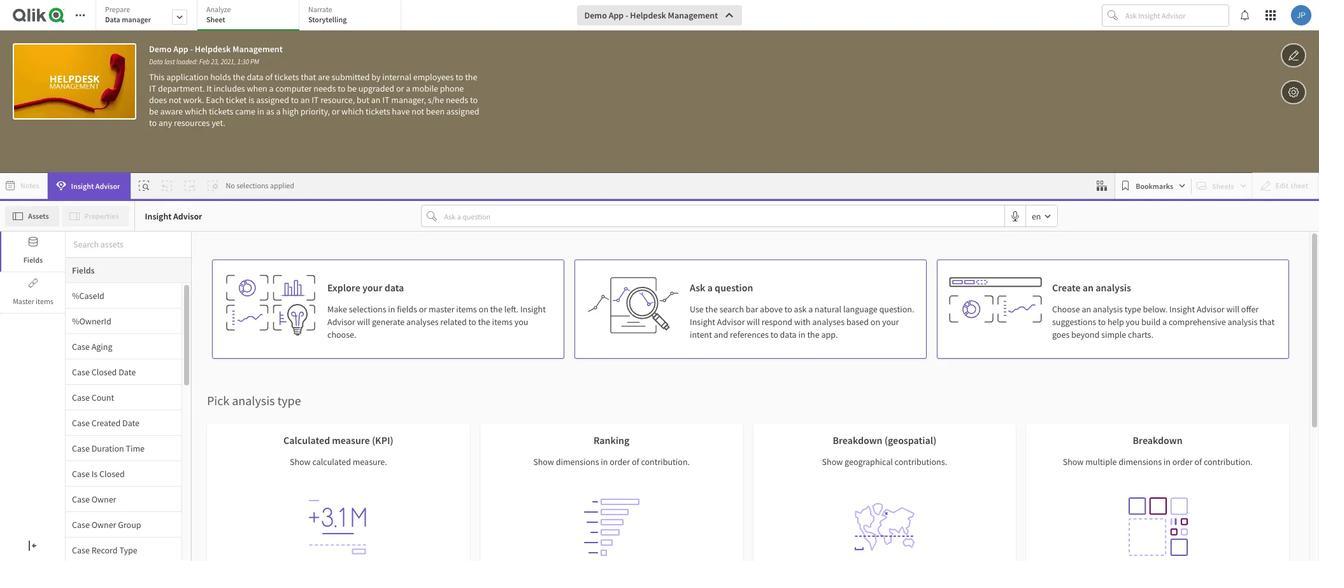 Task type: vqa. For each thing, say whether or not it's contained in the screenshot.
*
yes



Task type: locate. For each thing, give the bounding box(es) containing it.
to down respond
[[771, 329, 778, 341]]

0 vertical spatial type
[[656, 287, 678, 301]]

order
[[610, 457, 630, 468], [1173, 457, 1193, 468]]

or
[[396, 83, 404, 94], [332, 106, 340, 117], [419, 304, 427, 315]]

will down bar
[[747, 317, 760, 328]]

measure
[[332, 435, 370, 447]]

management inside demo app - helpdesk management data last loaded: feb 23, 2021, 1:30 pm this application holds the data of tickets that are submitted by internal employees to the it department. it includes when a computer needs to be upgraded or a mobile phone does not work. each ticket is assigned to an it resource, but an it manager, s/he needs to be aware which tickets came in as a high priority, or which tickets have not been assigned to any resources yet.
[[233, 43, 283, 55]]

1 vertical spatial date
[[122, 418, 140, 429]]

0 vertical spatial time
[[126, 443, 145, 455]]

0 horizontal spatial insight advisor
[[71, 181, 120, 191]]

case duration time button
[[66, 443, 182, 455]]

selections inside 'make selections in fields or master items on the left. insight advisor will generate analyses related to the items you choose.'
[[349, 304, 386, 315]]

you down "left."
[[515, 317, 528, 328]]

case for case created date
[[72, 418, 90, 429]]

date up case count button
[[119, 367, 136, 378]]

data left last at the top of the page
[[149, 57, 163, 66]]

duration inside open cases vs duration * bubble size represents number of high priority open cases
[[75, 287, 116, 301]]

items down "left."
[[492, 317, 513, 328]]

cases down bookmarks button
[[1113, 225, 1157, 247]]

priority,
[[301, 106, 330, 117]]

on
[[479, 304, 489, 315], [871, 317, 881, 328]]

fields up master items at the bottom left
[[23, 255, 43, 265]]

owner up record
[[92, 520, 116, 531]]

- inside button
[[626, 10, 629, 21]]

2 horizontal spatial data
[[780, 329, 797, 341]]

priority right the low
[[1056, 225, 1110, 247]]

%ownerid button
[[66, 316, 182, 327]]

1 horizontal spatial data
[[149, 57, 163, 66]]

0 horizontal spatial type
[[119, 545, 137, 557]]

data
[[247, 71, 264, 83], [385, 282, 404, 294], [780, 329, 797, 341]]

time up the case is closed button
[[126, 443, 145, 455]]

1 horizontal spatial be
[[347, 83, 357, 94]]

0 vertical spatial -
[[626, 10, 629, 21]]

type inside choose an analysis type below. insight advisor will offer suggestions to help you build a comprehensive analysis that goes beyond simple charts.
[[1125, 304, 1142, 315]]

which right aware
[[185, 106, 207, 117]]

cases up ask a question in the bottom right of the page
[[693, 225, 737, 247]]

an
[[301, 94, 310, 106], [371, 94, 381, 106], [1083, 282, 1094, 294], [1082, 304, 1091, 315]]

advisor up comprehensive
[[1197, 304, 1225, 315]]

case left count
[[72, 392, 90, 404]]

case for case aging
[[72, 341, 90, 353]]

1 horizontal spatial assigned
[[447, 106, 479, 117]]

0 vertical spatial high
[[282, 106, 299, 117]]

1 vertical spatial type
[[277, 393, 301, 409]]

show multiple dimensions in order of contribution.
[[1063, 457, 1253, 468]]

1 horizontal spatial app
[[609, 10, 624, 21]]

1 horizontal spatial demo
[[585, 10, 607, 21]]

1 horizontal spatial management
[[668, 10, 718, 21]]

advisor inside 'make selections in fields or master items on the left. insight advisor will generate analyses related to the items you choose.'
[[327, 317, 355, 328]]

1 horizontal spatial tickets
[[275, 71, 299, 83]]

4 case from the top
[[72, 418, 90, 429]]

it left have
[[382, 94, 390, 106]]

by left internal
[[372, 71, 381, 83]]

to left priority,
[[291, 94, 299, 106]]

insight right "left."
[[520, 304, 546, 315]]

manager
[[122, 15, 151, 24]]

count
[[92, 392, 114, 404]]

calculated measure (kpi)
[[284, 435, 394, 447]]

language
[[844, 304, 878, 315]]

high left priority
[[153, 301, 171, 313]]

to inside choose an analysis type below. insight advisor will offer suggestions to help you build a comprehensive analysis that goes beyond simple charts.
[[1098, 317, 1106, 328]]

case up the open & resolved cases over time on the bottom of page
[[72, 443, 90, 455]]

type right record
[[119, 545, 137, 557]]

breakdown up 'geographical' at the right
[[833, 435, 883, 447]]

app options image
[[1288, 85, 1300, 100]]

insight inside 'make selections in fields or master items on the left. insight advisor will generate analyses related to the items you choose.'
[[520, 304, 546, 315]]

toolbar
[[0, 0, 1320, 173]]

by down the medium
[[606, 287, 617, 301]]

0 horizontal spatial not
[[169, 94, 181, 106]]

medium
[[573, 225, 632, 247]]

1 vertical spatial helpdesk
[[195, 43, 231, 55]]

contribution.
[[641, 457, 690, 468], [1204, 457, 1253, 468]]

7 case from the top
[[72, 494, 90, 506]]

6 case from the top
[[72, 469, 90, 480]]

advisor inside choose an analysis type below. insight advisor will offer suggestions to help you build a comprehensive analysis that goes beyond simple charts.
[[1197, 304, 1225, 315]]

0 horizontal spatial app
[[173, 43, 188, 55]]

choose
[[1053, 304, 1080, 315]]

tickets down upgraded
[[366, 106, 390, 117]]

2 vertical spatial data
[[780, 329, 797, 341]]

charts.
[[1128, 329, 1154, 341]]

items right master
[[36, 297, 53, 306]]

will left offer
[[1227, 304, 1240, 315]]

cases inside low priority cases 203
[[1113, 225, 1157, 247]]

case count
[[72, 392, 114, 404]]

not right does
[[169, 94, 181, 106]]

selections tool image
[[1097, 181, 1108, 191]]

case left record
[[72, 545, 90, 557]]

1 vertical spatial high
[[153, 301, 171, 313]]

2 dimensions from the left
[[1119, 457, 1162, 468]]

cases
[[246, 225, 290, 247], [693, 225, 737, 247], [1113, 225, 1157, 247], [33, 287, 61, 301], [576, 287, 604, 301], [86, 473, 114, 486]]

items up related
[[456, 304, 477, 315]]

question
[[715, 282, 753, 294]]

management inside button
[[668, 10, 718, 21]]

0 horizontal spatial that
[[301, 71, 316, 83]]

data inside use the search bar above to ask a natural language question. insight advisor will respond with analyses based on your intent and references to data in the app.
[[780, 329, 797, 341]]

0 horizontal spatial contribution.
[[641, 457, 690, 468]]

offer
[[1242, 304, 1259, 315]]

1 horizontal spatial insight advisor
[[145, 211, 202, 222]]

duration down the created
[[92, 443, 124, 455]]

1 which from the left
[[185, 106, 207, 117]]

0 horizontal spatial type
[[277, 393, 301, 409]]

1 breakdown from the left
[[833, 435, 883, 447]]

2 order from the left
[[1173, 457, 1193, 468]]

0 vertical spatial management
[[668, 10, 718, 21]]

it
[[207, 83, 212, 94]]

0 horizontal spatial high
[[153, 301, 171, 313]]

case closed date button
[[66, 367, 182, 378]]

8 case from the top
[[72, 520, 90, 531]]

0 vertical spatial data
[[247, 71, 264, 83]]

it left resource,
[[312, 94, 319, 106]]

data down pm
[[247, 71, 264, 83]]

be left but
[[347, 83, 357, 94]]

your down question.
[[882, 317, 899, 328]]

2 case from the top
[[72, 367, 90, 378]]

1 vertical spatial data
[[385, 282, 404, 294]]

open
[[206, 301, 227, 313]]

2 contribution. from the left
[[1204, 457, 1253, 468]]

0 vertical spatial selections
[[236, 181, 269, 191]]

date right the created
[[122, 418, 140, 429]]

2 master items button from the left
[[1, 273, 65, 313]]

toolbar containing demo app - helpdesk management
[[0, 0, 1320, 173]]

priority for 142
[[636, 225, 689, 247]]

0 horizontal spatial on
[[479, 304, 489, 315]]

1 horizontal spatial selections
[[349, 304, 386, 315]]

owner up case owner group
[[92, 494, 116, 506]]

2 which from the left
[[342, 106, 364, 117]]

0 vertical spatial type
[[1125, 304, 1142, 315]]

ranking
[[594, 435, 630, 447]]

or right fields
[[419, 304, 427, 315]]

high
[[151, 225, 186, 247]]

- for demo app - helpdesk management data last loaded: feb 23, 2021, 1:30 pm this application holds the data of tickets that are submitted by internal employees to the it department. it includes when a computer needs to be upgraded or a mobile phone does not work. each ticket is assigned to an it resource, but an it manager, s/he needs to be aware which tickets came in as a high priority, or which tickets have not been assigned to any resources yet.
[[190, 43, 193, 55]]

priority right the high
[[189, 225, 243, 247]]

case for case owner
[[72, 494, 90, 506]]

0 horizontal spatial analyses
[[406, 317, 439, 328]]

0 horizontal spatial will
[[357, 317, 370, 328]]

9 case from the top
[[72, 545, 90, 557]]

case
[[72, 341, 90, 353], [72, 367, 90, 378], [72, 392, 90, 404], [72, 418, 90, 429], [72, 443, 90, 455], [72, 469, 90, 480], [72, 494, 90, 506], [72, 520, 90, 531], [72, 545, 90, 557]]

type
[[1125, 304, 1142, 315], [277, 393, 301, 409]]

203
[[1066, 247, 1113, 282]]

0 horizontal spatial dimensions
[[556, 457, 599, 468]]

23,
[[211, 57, 219, 66]]

that inside demo app - helpdesk management data last loaded: feb 23, 2021, 1:30 pm this application holds the data of tickets that are submitted by internal employees to the it department. it includes when a computer needs to be upgraded or a mobile phone does not work. each ticket is assigned to an it resource, but an it manager, s/he needs to be aware which tickets came in as a high priority, or which tickets have not been assigned to any resources yet.
[[301, 71, 316, 83]]

0 vertical spatial data
[[105, 15, 120, 24]]

1 horizontal spatial high
[[282, 106, 299, 117]]

2 owner from the top
[[92, 520, 116, 531]]

1 horizontal spatial you
[[1126, 317, 1140, 328]]

app inside demo app - helpdesk management data last loaded: feb 23, 2021, 1:30 pm this application holds the data of tickets that are submitted by internal employees to the it department. it includes when a computer needs to be upgraded or a mobile phone does not work. each ticket is assigned to an it resource, but an it manager, s/he needs to be aware which tickets came in as a high priority, or which tickets have not been assigned to any resources yet.
[[173, 43, 188, 55]]

3 show from the left
[[822, 457, 843, 468]]

to left help
[[1098, 317, 1106, 328]]

comprehensive
[[1169, 317, 1226, 328]]

ask a question
[[690, 282, 753, 294]]

case for case owner group
[[72, 520, 90, 531]]

will left generate
[[357, 317, 370, 328]]

0 horizontal spatial -
[[190, 43, 193, 55]]

on inside use the search bar above to ask a natural language question. insight advisor will respond with analyses based on your intent and references to data in the app.
[[871, 317, 881, 328]]

on left "left."
[[479, 304, 489, 315]]

0 vertical spatial your
[[363, 282, 383, 294]]

to left any
[[149, 117, 157, 129]]

1 horizontal spatial your
[[882, 317, 899, 328]]

case duration time
[[72, 443, 145, 455]]

0 vertical spatial on
[[479, 304, 489, 315]]

2 horizontal spatial it
[[382, 94, 390, 106]]

a inside choose an analysis type below. insight advisor will offer suggestions to help you build a comprehensive analysis that goes beyond simple charts.
[[1163, 317, 1167, 328]]

breakdown up show multiple dimensions in order of contribution.
[[1133, 435, 1183, 447]]

data up fields
[[385, 282, 404, 294]]

priority inside low priority cases 203
[[1056, 225, 1110, 247]]

case aging button
[[66, 341, 182, 353]]

will
[[1227, 304, 1240, 315], [357, 317, 370, 328], [747, 317, 760, 328]]

0 vertical spatial or
[[396, 83, 404, 94]]

high
[[282, 106, 299, 117], [153, 301, 171, 313]]

bubble
[[13, 301, 42, 313]]

insight advisor left smart search icon
[[71, 181, 120, 191]]

needs up priority,
[[314, 83, 336, 94]]

0 vertical spatial be
[[347, 83, 357, 94]]

1 horizontal spatial breakdown
[[1133, 435, 1183, 447]]

0 horizontal spatial tickets
[[209, 106, 233, 117]]

assigned down "phone"
[[447, 106, 479, 117]]

closed right is at bottom left
[[99, 469, 125, 480]]

tickets left the came
[[209, 106, 233, 117]]

type left ask
[[656, 287, 678, 301]]

case for case closed date
[[72, 367, 90, 378]]

insight left smart search icon
[[71, 181, 94, 191]]

1 vertical spatial -
[[190, 43, 193, 55]]

0 vertical spatial demo
[[585, 10, 607, 21]]

simple
[[1102, 329, 1127, 341]]

advisor left smart search icon
[[95, 181, 120, 191]]

of inside open cases vs duration * bubble size represents number of high priority open cases
[[143, 301, 151, 313]]

insight advisor up the high
[[145, 211, 202, 222]]

selections down explore your data
[[349, 304, 386, 315]]

insight
[[71, 181, 94, 191], [145, 211, 172, 222], [520, 304, 546, 315], [1170, 304, 1195, 315], [690, 317, 716, 328]]

dimensions
[[556, 457, 599, 468], [1119, 457, 1162, 468]]

1 vertical spatial by
[[606, 287, 617, 301]]

will inside use the search bar above to ask a natural language question. insight advisor will respond with analyses based on your intent and references to data in the app.
[[747, 317, 760, 328]]

1 horizontal spatial type
[[1125, 304, 1142, 315]]

helpdesk for demo app - helpdesk management
[[630, 10, 666, 21]]

- inside demo app - helpdesk management data last loaded: feb 23, 2021, 1:30 pm this application holds the data of tickets that are submitted by internal employees to the it department. it includes when a computer needs to be upgraded or a mobile phone does not work. each ticket is assigned to an it resource, but an it manager, s/he needs to be aware which tickets came in as a high priority, or which tickets have not been assigned to any resources yet.
[[190, 43, 193, 55]]

use
[[690, 304, 704, 315]]

1 horizontal spatial will
[[747, 317, 760, 328]]

1 vertical spatial duration
[[92, 443, 124, 455]]

0 horizontal spatial management
[[233, 43, 283, 55]]

1 vertical spatial app
[[173, 43, 188, 55]]

1 vertical spatial on
[[871, 317, 881, 328]]

breakdown
[[833, 435, 883, 447], [1133, 435, 1183, 447]]

work.
[[183, 94, 204, 106]]

0 horizontal spatial you
[[515, 317, 528, 328]]

2 analyses from the left
[[813, 317, 845, 328]]

demo inside demo app - helpdesk management data last loaded: feb 23, 2021, 1:30 pm this application holds the data of tickets that are submitted by internal employees to the it department. it includes when a computer needs to be upgraded or a mobile phone does not work. each ticket is assigned to an it resource, but an it manager, s/he needs to be aware which tickets came in as a high priority, or which tickets have not been assigned to any resources yet.
[[149, 43, 172, 55]]

assigned right is
[[256, 94, 289, 106]]

app inside button
[[609, 10, 624, 21]]

1 horizontal spatial it
[[312, 94, 319, 106]]

1 order from the left
[[610, 457, 630, 468]]

- for demo app - helpdesk management
[[626, 10, 629, 21]]

1 horizontal spatial type
[[656, 287, 678, 301]]

show for ranking
[[533, 457, 554, 468]]

cases
[[229, 301, 253, 313]]

5 case from the top
[[72, 443, 90, 455]]

1 horizontal spatial contribution.
[[1204, 457, 1253, 468]]

question.
[[880, 304, 915, 315]]

on right based
[[871, 317, 881, 328]]

an up 'suggestions'
[[1082, 304, 1091, 315]]

3 case from the top
[[72, 392, 90, 404]]

by inside demo app - helpdesk management data last loaded: feb 23, 2021, 1:30 pm this application holds the data of tickets that are submitted by internal employees to the it department. it includes when a computer needs to be upgraded or a mobile phone does not work. each ticket is assigned to an it resource, but an it manager, s/he needs to be aware which tickets came in as a high priority, or which tickets have not been assigned to any resources yet.
[[372, 71, 381, 83]]

case count button
[[66, 392, 182, 404]]

narrate storytelling
[[308, 4, 347, 24]]

1 case from the top
[[72, 341, 90, 353]]

insight up comprehensive
[[1170, 304, 1195, 315]]

1 horizontal spatial which
[[342, 106, 364, 117]]

1 horizontal spatial needs
[[446, 94, 468, 106]]

analyses down fields
[[406, 317, 439, 328]]

case down the open & resolved cases over time on the bottom of page
[[72, 494, 90, 506]]

2 you from the left
[[1126, 317, 1140, 328]]

of
[[265, 71, 273, 83], [143, 301, 151, 313], [632, 457, 639, 468], [1195, 457, 1202, 468]]

insight up intent
[[690, 317, 716, 328]]

or up have
[[396, 83, 404, 94]]

0 vertical spatial insight advisor
[[71, 181, 120, 191]]

priority inside high priority cases 72
[[189, 225, 243, 247]]

the left 'app.'
[[807, 329, 820, 341]]

1 you from the left
[[515, 317, 528, 328]]

in inside 'make selections in fields or master items on the left. insight advisor will generate analyses related to the items you choose.'
[[388, 304, 395, 315]]

helpdesk inside demo app - helpdesk management data last loaded: feb 23, 2021, 1:30 pm this application holds the data of tickets that are submitted by internal employees to the it department. it includes when a computer needs to be upgraded or a mobile phone does not work. each ticket is assigned to an it resource, but an it manager, s/he needs to be aware which tickets came in as a high priority, or which tickets have not been assigned to any resources yet.
[[195, 43, 231, 55]]

Ask a question text field
[[442, 206, 1005, 227]]

calculated
[[284, 435, 330, 447]]

case left is at bottom left
[[72, 469, 90, 480]]

case is closed
[[72, 469, 125, 480]]

1 vertical spatial demo
[[149, 43, 172, 55]]

0 vertical spatial that
[[301, 71, 316, 83]]

0 vertical spatial duration
[[75, 287, 116, 301]]

1 vertical spatial closed
[[99, 469, 125, 480]]

on inside 'make selections in fields or master items on the left. insight advisor will generate analyses related to the items you choose.'
[[479, 304, 489, 315]]

in inside demo app - helpdesk management data last loaded: feb 23, 2021, 1:30 pm this application holds the data of tickets that are submitted by internal employees to the it department. it includes when a computer needs to be upgraded or a mobile phone does not work. each ticket is assigned to an it resource, but an it manager, s/he needs to be aware which tickets came in as a high priority, or which tickets have not been assigned to any resources yet.
[[257, 106, 264, 117]]

it left department.
[[149, 83, 156, 94]]

or right priority,
[[332, 106, 340, 117]]

it
[[149, 83, 156, 94], [312, 94, 319, 106], [382, 94, 390, 106]]

is
[[249, 94, 255, 106]]

case record type
[[72, 545, 137, 557]]

cases inside high priority cases 72
[[246, 225, 290, 247]]

helpdesk for demo app - helpdesk management data last loaded: feb 23, 2021, 1:30 pm this application holds the data of tickets that are submitted by internal employees to the it department. it includes when a computer needs to be upgraded or a mobile phone does not work. each ticket is assigned to an it resource, but an it manager, s/he needs to be aware which tickets came in as a high priority, or which tickets have not been assigned to any resources yet.
[[195, 43, 231, 55]]

management for demo app - helpdesk management data last loaded: feb 23, 2021, 1:30 pm this application holds the data of tickets that are submitted by internal employees to the it department. it includes when a computer needs to be upgraded or a mobile phone does not work. each ticket is assigned to an it resource, but an it manager, s/he needs to be aware which tickets came in as a high priority, or which tickets have not been assigned to any resources yet.
[[233, 43, 283, 55]]

insight inside choose an analysis type below. insight advisor will offer suggestions to help you build a comprehensive analysis that goes beyond simple charts.
[[1170, 304, 1195, 315]]

1 horizontal spatial order
[[1173, 457, 1193, 468]]

help
[[1108, 317, 1124, 328]]

en
[[1032, 211, 1041, 222]]

0 horizontal spatial data
[[247, 71, 264, 83]]

open inside open cases vs duration * bubble size represents number of high priority open cases
[[6, 287, 31, 301]]

0 horizontal spatial items
[[36, 297, 53, 306]]

case for case record type
[[72, 545, 90, 557]]

time right over
[[140, 473, 163, 486]]

time inside menu
[[126, 443, 145, 455]]

advisor up choose.
[[327, 317, 355, 328]]

no
[[226, 181, 235, 191]]

to right related
[[469, 317, 476, 328]]

demo inside demo app - helpdesk management button
[[585, 10, 607, 21]]

4 show from the left
[[1063, 457, 1084, 468]]

1 horizontal spatial -
[[626, 10, 629, 21]]

represents
[[62, 301, 106, 313]]

0 horizontal spatial assigned
[[256, 94, 289, 106]]

advisor inside use the search bar above to ask a natural language question. insight advisor will respond with analyses based on your intent and references to data in the app.
[[717, 317, 745, 328]]

analyses down natural
[[813, 317, 845, 328]]

fields up %caseid
[[72, 265, 95, 277]]

%ownerid
[[72, 316, 111, 327]]

1 analyses from the left
[[406, 317, 439, 328]]

not right have
[[412, 106, 424, 117]]

fields
[[397, 304, 417, 315]]

1 horizontal spatial on
[[871, 317, 881, 328]]

duration right vs
[[75, 287, 116, 301]]

advisor up the high
[[173, 211, 202, 222]]

priority for 72
[[189, 225, 243, 247]]

show for calculated measure (kpi)
[[290, 457, 311, 468]]

2 breakdown from the left
[[1133, 435, 1183, 447]]

2 show from the left
[[533, 457, 554, 468]]

each
[[206, 94, 224, 106]]

an inside choose an analysis type below. insight advisor will offer suggestions to help you build a comprehensive analysis that goes beyond simple charts.
[[1082, 304, 1091, 315]]

needs right s/he
[[446, 94, 468, 106]]

1 show from the left
[[290, 457, 311, 468]]

open & resolved cases over time
[[6, 473, 163, 486]]

data down 'prepare'
[[105, 15, 120, 24]]

upgraded
[[358, 83, 394, 94]]

menu
[[66, 284, 191, 562]]

tab list
[[96, 0, 406, 32]]

loaded:
[[176, 57, 198, 66]]

storytelling
[[308, 15, 347, 24]]

record
[[92, 545, 118, 557]]

case owner
[[72, 494, 116, 506]]

0 horizontal spatial demo
[[149, 43, 172, 55]]

tickets right when
[[275, 71, 299, 83]]

helpdesk inside button
[[630, 10, 666, 21]]

application
[[0, 0, 1320, 562]]

0 vertical spatial helpdesk
[[630, 10, 666, 21]]

dimensions down ranking
[[556, 457, 599, 468]]

1 vertical spatial your
[[882, 317, 899, 328]]

0 horizontal spatial which
[[185, 106, 207, 117]]

advisor down search
[[717, 317, 745, 328]]

0 horizontal spatial breakdown
[[833, 435, 883, 447]]

2 horizontal spatial will
[[1227, 304, 1240, 315]]

case left the created
[[72, 418, 90, 429]]

1 horizontal spatial analyses
[[813, 317, 845, 328]]

1 vertical spatial owner
[[92, 520, 116, 531]]

0 horizontal spatial selections
[[236, 181, 269, 191]]

management for demo app - helpdesk management
[[668, 10, 718, 21]]

1 vertical spatial management
[[233, 43, 283, 55]]

prepare data manager
[[105, 4, 151, 24]]

0 vertical spatial date
[[119, 367, 136, 378]]

type up calculated
[[277, 393, 301, 409]]

1 vertical spatial be
[[149, 106, 158, 117]]

closed up count
[[92, 367, 117, 378]]

high right as
[[282, 106, 299, 117]]

Search assets text field
[[66, 233, 191, 256]]

0 horizontal spatial helpdesk
[[195, 43, 231, 55]]

priority right the medium
[[636, 225, 689, 247]]

priority inside medium priority cases 142
[[636, 225, 689, 247]]

0 horizontal spatial or
[[332, 106, 340, 117]]

data down respond
[[780, 329, 797, 341]]

1 owner from the top
[[92, 494, 116, 506]]

analysis
[[1096, 282, 1131, 294], [1093, 304, 1123, 315], [1228, 317, 1258, 328], [232, 393, 275, 409]]

will inside choose an analysis type below. insight advisor will offer suggestions to help you build a comprehensive analysis that goes beyond simple charts.
[[1227, 304, 1240, 315]]

will inside 'make selections in fields or master items on the left. insight advisor will generate analyses related to the items you choose.'
[[357, 317, 370, 328]]



Task type: describe. For each thing, give the bounding box(es) containing it.
that inside choose an analysis type below. insight advisor will offer suggestions to help you build a comprehensive analysis that goes beyond simple charts.
[[1260, 317, 1275, 328]]

application containing 72
[[0, 0, 1320, 562]]

case closed date
[[72, 367, 136, 378]]

app.
[[822, 329, 838, 341]]

insight inside use the search bar above to ask a natural language question. insight advisor will respond with analyses based on your intent and references to data in the app.
[[690, 317, 716, 328]]

type inside menu
[[119, 545, 137, 557]]

demo for demo app - helpdesk management
[[585, 10, 607, 21]]

based
[[847, 317, 869, 328]]

open for open cases vs duration * bubble size represents number of high priority open cases
[[6, 287, 31, 301]]

assets
[[28, 211, 49, 221]]

the left "left."
[[490, 304, 503, 315]]

s/he
[[428, 94, 444, 106]]

resources
[[174, 117, 210, 129]]

(geospatial)
[[885, 435, 937, 447]]

master items
[[13, 297, 53, 306]]

in inside use the search bar above to ask a natural language question. insight advisor will respond with analyses based on your intent and references to data in the app.
[[799, 329, 806, 341]]

selections for no
[[236, 181, 269, 191]]

the right "phone"
[[465, 71, 477, 83]]

advisor inside 'insight advisor' 'dropdown button'
[[95, 181, 120, 191]]

explore your data
[[327, 282, 404, 294]]

cases down the medium
[[576, 287, 604, 301]]

phone
[[440, 83, 464, 94]]

to right the 'are'
[[338, 83, 346, 94]]

sheet
[[206, 15, 225, 24]]

of inside demo app - helpdesk management data last loaded: feb 23, 2021, 1:30 pm this application holds the data of tickets that are submitted by internal employees to the it department. it includes when a computer needs to be upgraded or a mobile phone does not work. each ticket is assigned to an it resource, but an it manager, s/he needs to be aware which tickets came in as a high priority, or which tickets have not been assigned to any resources yet.
[[265, 71, 273, 83]]

1 horizontal spatial fields
[[72, 265, 95, 277]]

size
[[44, 301, 60, 313]]

owner for case owner group
[[92, 520, 116, 531]]

bookmarks button
[[1118, 176, 1189, 196]]

data inside prepare data manager
[[105, 15, 120, 24]]

show dimensions in order of contribution.
[[533, 457, 690, 468]]

group
[[118, 520, 141, 531]]

1 contribution. from the left
[[641, 457, 690, 468]]

2 horizontal spatial items
[[492, 317, 513, 328]]

case for case duration time
[[72, 443, 90, 455]]

priority down 142
[[619, 287, 654, 301]]

to left ask
[[785, 304, 792, 315]]

use the search bar above to ask a natural language question. insight advisor will respond with analyses based on your intent and references to data in the app.
[[690, 304, 915, 341]]

case for case count
[[72, 392, 90, 404]]

data inside demo app - helpdesk management data last loaded: feb 23, 2021, 1:30 pm this application holds the data of tickets that are submitted by internal employees to the it department. it includes when a computer needs to be upgraded or a mobile phone does not work. each ticket is assigned to an it resource, but an it manager, s/he needs to be aware which tickets came in as a high priority, or which tickets have not been assigned to any resources yet.
[[149, 57, 163, 66]]

created
[[92, 418, 121, 429]]

ticket
[[226, 94, 247, 106]]

demo for demo app - helpdesk management data last loaded: feb 23, 2021, 1:30 pm this application holds the data of tickets that are submitted by internal employees to the it department. it includes when a computer needs to be upgraded or a mobile phone does not work. each ticket is assigned to an it resource, but an it manager, s/he needs to be aware which tickets came in as a high priority, or which tickets have not been assigned to any resources yet.
[[149, 43, 172, 55]]

narrate
[[308, 4, 332, 14]]

manager,
[[391, 94, 426, 106]]

selections for make
[[349, 304, 386, 315]]

case is closed button
[[66, 469, 182, 480]]

choose.
[[327, 329, 356, 341]]

measure.
[[353, 457, 387, 468]]

analyze
[[206, 4, 231, 14]]

build
[[1142, 317, 1161, 328]]

case owner group button
[[66, 520, 182, 531]]

0 horizontal spatial be
[[149, 106, 158, 117]]

tab list containing prepare
[[96, 0, 406, 32]]

or inside 'make selections in fields or master items on the left. insight advisor will generate analyses related to the items you choose.'
[[419, 304, 427, 315]]

make selections in fields or master items on the left. insight advisor will generate analyses related to the items you choose.
[[327, 304, 546, 341]]

internal
[[382, 71, 412, 83]]

smart search image
[[139, 181, 149, 191]]

cases inside open cases vs duration * bubble size represents number of high priority open cases
[[33, 287, 61, 301]]

edit image
[[1288, 48, 1300, 63]]

date for case closed date
[[119, 367, 136, 378]]

app for demo app - helpdesk management
[[609, 10, 624, 21]]

an right create
[[1083, 282, 1094, 294]]

the down 1:30 at the left top of the page
[[233, 71, 245, 83]]

insight inside 'dropdown button'
[[71, 181, 94, 191]]

show for breakdown (geospatial)
[[822, 457, 843, 468]]

holds
[[210, 71, 231, 83]]

1 horizontal spatial data
[[385, 282, 404, 294]]

computer
[[276, 83, 312, 94]]

includes
[[214, 83, 245, 94]]

menu containing %caseid
[[66, 284, 191, 562]]

is
[[92, 469, 98, 480]]

0 horizontal spatial fields
[[23, 255, 43, 265]]

breakdown for breakdown (geospatial)
[[833, 435, 883, 447]]

yet.
[[212, 117, 225, 129]]

2 horizontal spatial tickets
[[366, 106, 390, 117]]

1 vertical spatial insight advisor
[[145, 211, 202, 222]]

0 horizontal spatial it
[[149, 83, 156, 94]]

analyses inside 'make selections in fields or master items on the left. insight advisor will generate analyses related to the items you choose.'
[[406, 317, 439, 328]]

1 horizontal spatial items
[[456, 304, 477, 315]]

create an analysis
[[1053, 282, 1131, 294]]

show geographical contributions.
[[822, 457, 948, 468]]

%caseid
[[72, 290, 104, 302]]

suggestions
[[1053, 317, 1097, 328]]

1 master items button from the left
[[0, 273, 65, 313]]

high inside demo app - helpdesk management data last loaded: feb 23, 2021, 1:30 pm this application holds the data of tickets that are submitted by internal employees to the it department. it includes when a computer needs to be upgraded or a mobile phone does not work. each ticket is assigned to an it resource, but an it manager, s/he needs to be aware which tickets came in as a high priority, or which tickets have not been assigned to any resources yet.
[[282, 106, 299, 117]]

*
[[6, 301, 11, 313]]

0 horizontal spatial needs
[[314, 83, 336, 94]]

employees
[[413, 71, 454, 83]]

priority
[[173, 301, 204, 313]]

1 horizontal spatial not
[[412, 106, 424, 117]]

application
[[166, 71, 209, 83]]

over
[[116, 473, 138, 486]]

owner for case owner
[[92, 494, 116, 506]]

analyze sheet
[[206, 4, 231, 24]]

0 vertical spatial closed
[[92, 367, 117, 378]]

resource,
[[321, 94, 355, 106]]

insight up the high
[[145, 211, 172, 222]]

and
[[714, 329, 728, 341]]

items inside master items button
[[36, 297, 53, 306]]

demo app - helpdesk management
[[585, 10, 718, 21]]

Ask Insight Advisor text field
[[1123, 5, 1229, 26]]

an left resource,
[[301, 94, 310, 106]]

number
[[108, 301, 141, 313]]

1 vertical spatial or
[[332, 106, 340, 117]]

cases up case owner
[[86, 473, 114, 486]]

as
[[266, 106, 274, 117]]

when
[[247, 83, 267, 94]]

aware
[[160, 106, 183, 117]]

open for open cases by priority type
[[550, 287, 574, 301]]

pick analysis type
[[207, 393, 301, 409]]

low priority cases 203
[[1022, 225, 1157, 282]]

no selections applied
[[226, 181, 294, 191]]

bookmarks
[[1136, 181, 1174, 191]]

been
[[426, 106, 445, 117]]

ask
[[690, 282, 706, 294]]

date for case created date
[[122, 418, 140, 429]]

data inside demo app - helpdesk management data last loaded: feb 23, 2021, 1:30 pm this application holds the data of tickets that are submitted by internal employees to the it department. it includes when a computer needs to be upgraded or a mobile phone does not work. each ticket is assigned to an it resource, but an it manager, s/he needs to be aware which tickets came in as a high priority, or which tickets have not been assigned to any resources yet.
[[247, 71, 264, 83]]

a inside use the search bar above to ask a natural language question. insight advisor will respond with analyses based on your intent and references to data in the app.
[[809, 304, 813, 315]]

show calculated measure.
[[290, 457, 387, 468]]

your inside use the search bar above to ask a natural language question. insight advisor will respond with analyses based on your intent and references to data in the app.
[[882, 317, 899, 328]]

priority for 203
[[1056, 225, 1110, 247]]

james peterson image
[[1291, 5, 1312, 25]]

high inside open cases vs duration * bubble size represents number of high priority open cases
[[153, 301, 171, 313]]

master
[[429, 304, 455, 315]]

does
[[149, 94, 167, 106]]

(kpi)
[[372, 435, 394, 447]]

insight advisor inside 'dropdown button'
[[71, 181, 120, 191]]

0 horizontal spatial your
[[363, 282, 383, 294]]

department.
[[158, 83, 205, 94]]

goes
[[1053, 329, 1070, 341]]

master
[[13, 297, 34, 306]]

choose an analysis type below. insight advisor will offer suggestions to help you build a comprehensive analysis that goes beyond simple charts.
[[1053, 304, 1275, 341]]

search
[[720, 304, 744, 315]]

open cases by priority type
[[550, 287, 678, 301]]

breakdown (geospatial)
[[833, 435, 937, 447]]

came
[[235, 106, 256, 117]]

open for open & resolved cases over time
[[6, 473, 31, 486]]

feb
[[199, 57, 210, 66]]

1 vertical spatial time
[[140, 473, 163, 486]]

to right "phone"
[[470, 94, 478, 106]]

72
[[205, 247, 236, 282]]

mobile
[[412, 83, 438, 94]]

geographical
[[845, 457, 893, 468]]

show for breakdown
[[1063, 457, 1084, 468]]

cases inside medium priority cases 142
[[693, 225, 737, 247]]

to right employees
[[456, 71, 463, 83]]

you inside 'make selections in fields or master items on the left. insight advisor will generate analyses related to the items you choose.'
[[515, 317, 528, 328]]

an right but
[[371, 94, 381, 106]]

breakdown for breakdown
[[1133, 435, 1183, 447]]

natural
[[815, 304, 842, 315]]

to inside 'make selections in fields or master items on the left. insight advisor will generate analyses related to the items you choose.'
[[469, 317, 476, 328]]

applied
[[270, 181, 294, 191]]

you inside choose an analysis type below. insight advisor will offer suggestions to help you build a comprehensive analysis that goes beyond simple charts.
[[1126, 317, 1140, 328]]

1 dimensions from the left
[[556, 457, 599, 468]]

case for case is closed
[[72, 469, 90, 480]]

the right use
[[706, 304, 718, 315]]

app for demo app - helpdesk management data last loaded: feb 23, 2021, 1:30 pm this application holds the data of tickets that are submitted by internal employees to the it department. it includes when a computer needs to be upgraded or a mobile phone does not work. each ticket is assigned to an it resource, but an it manager, s/he needs to be aware which tickets came in as a high priority, or which tickets have not been assigned to any resources yet.
[[173, 43, 188, 55]]

142
[[631, 247, 679, 282]]

medium priority cases 142
[[573, 225, 737, 282]]

create
[[1053, 282, 1081, 294]]

analyses inside use the search bar above to ask a natural language question. insight advisor will respond with analyses based on your intent and references to data in the app.
[[813, 317, 845, 328]]

the right related
[[478, 317, 490, 328]]

resolved
[[42, 473, 84, 486]]



